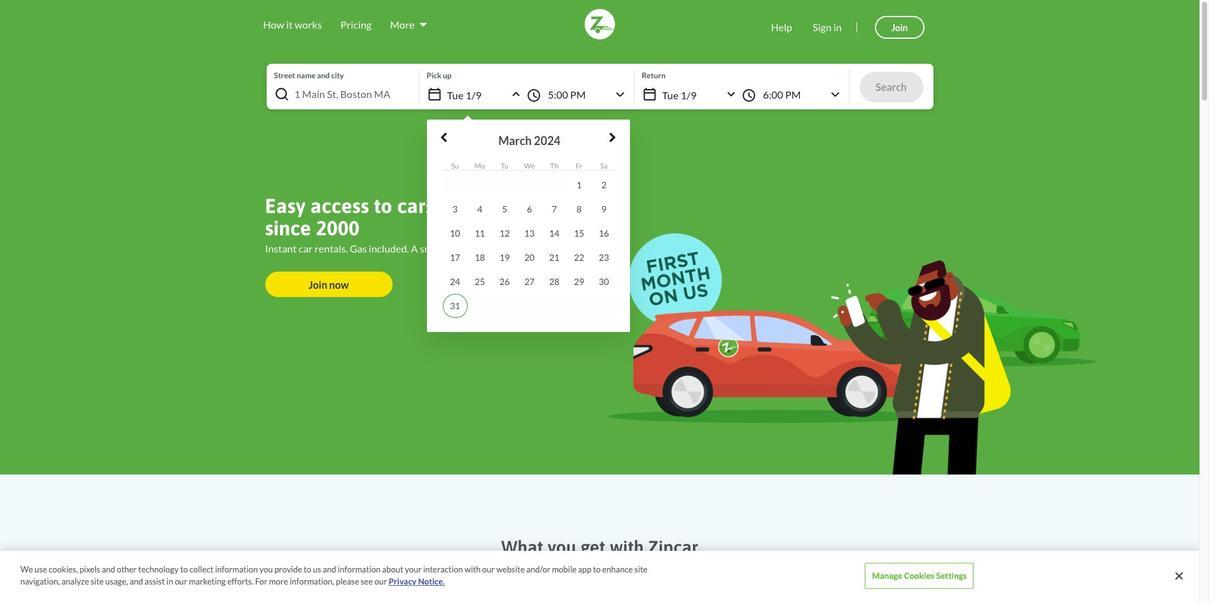 Task type: vqa. For each thing, say whether or not it's contained in the screenshot.
why zipcar image
no



Task type: describe. For each thing, give the bounding box(es) containing it.
28
[[549, 276, 560, 287]]

calendar image
[[427, 87, 442, 102]]

1 horizontal spatial with
[[610, 537, 644, 558]]

15
[[574, 228, 584, 239]]

31 button
[[443, 294, 468, 318]]

go
[[632, 566, 645, 580]]

16 button
[[592, 222, 617, 246]]

now
[[329, 279, 349, 291]]

settings
[[936, 571, 967, 581]]

you inside we use cookies, pixels and other technology to collect information you provide to us and information about your interaction with our website and/or mobile app to enhance site navigation, analyze site usage, and assist in our marketing efforts. for more information, please see our
[[260, 565, 273, 575]]

instant
[[265, 243, 297, 255]]

6:00
[[763, 89, 784, 101]]

13
[[524, 228, 535, 239]]

when
[[582, 566, 610, 580]]

technology
[[138, 565, 179, 575]]

privacy
[[389, 577, 417, 587]]

us
[[313, 565, 321, 575]]

join now
[[309, 279, 349, 291]]

6
[[527, 204, 532, 215]]

privacy alert dialog
[[0, 551, 1200, 603]]

car
[[299, 243, 313, 255]]

2 horizontal spatial you
[[612, 566, 630, 580]]

7
[[552, 204, 557, 215]]

smarter
[[420, 243, 455, 255]]

we for we
[[524, 162, 535, 170]]

time outline image
[[526, 88, 542, 103]]

usage,
[[105, 577, 128, 587]]

how it works
[[263, 19, 322, 31]]

14
[[549, 228, 560, 239]]

cookies,
[[49, 565, 78, 575]]

5
[[502, 204, 507, 215]]

0 horizontal spatial our
[[175, 577, 187, 587]]

you're
[[509, 566, 540, 580]]

city
[[331, 71, 344, 80]]

27 button
[[517, 270, 542, 294]]

zipcar
[[648, 537, 698, 558]]

1 horizontal spatial you
[[548, 537, 576, 558]]

access
[[310, 194, 369, 218]]

10
[[450, 228, 460, 239]]

to left us
[[304, 565, 311, 575]]

24 button
[[443, 270, 468, 294]]

sign in
[[813, 21, 842, 33]]

we for we use cookies, pixels and other technology to collect information you provide to us and information about your interaction with our website and/or mobile app to enhance site navigation, analyze site usage, and assist in our marketing efforts. for more information, please see our
[[20, 565, 33, 575]]

fr
[[576, 162, 583, 170]]

marketing
[[189, 577, 226, 587]]

gas
[[350, 243, 367, 255]]

7 button
[[542, 197, 567, 222]]

what
[[501, 537, 544, 558]]

cars
[[397, 194, 434, 218]]

and right us
[[323, 565, 336, 575]]

2000
[[316, 217, 360, 240]]

see
[[361, 577, 373, 587]]

pricing
[[341, 19, 372, 31]]

provide
[[274, 565, 302, 575]]

su
[[451, 162, 459, 170]]

since
[[265, 217, 311, 240]]

6 button
[[517, 197, 542, 222]]

march
[[499, 134, 532, 148]]

1 navigation from the left
[[0, 0, 1200, 49]]

efforts.
[[227, 577, 254, 587]]

4
[[477, 204, 483, 215]]

12
[[500, 228, 510, 239]]

more
[[390, 19, 415, 31]]

th
[[550, 162, 559, 170]]

street
[[274, 71, 295, 80]]

17 button
[[443, 246, 468, 270]]

in inside navigation
[[834, 21, 842, 33]]

privacy notice. link
[[389, 577, 445, 587]]

included.
[[369, 243, 409, 255]]

rentals.
[[315, 243, 348, 255]]

pick up
[[427, 71, 452, 80]]

Date text field
[[662, 89, 724, 102]]

navigation,
[[20, 577, 60, 587]]

2 navigation from the left
[[255, 0, 935, 49]]

cookies
[[904, 571, 935, 581]]

works
[[295, 19, 322, 31]]

sign in link
[[803, 21, 857, 33]]

menu bar inside navigation
[[255, 13, 430, 33]]

22
[[574, 252, 584, 263]]

17
[[450, 252, 460, 263]]

mobile
[[552, 565, 577, 575]]

sa
[[600, 162, 608, 170]]

1 horizontal spatial get
[[581, 537, 606, 558]]

4 button
[[468, 197, 492, 222]]

23
[[599, 252, 609, 263]]

pick
[[427, 71, 442, 80]]

name
[[297, 71, 316, 80]]

around.
[[505, 243, 539, 255]]

pricing link
[[338, 13, 374, 33]]

join for join
[[892, 22, 908, 33]]

6:00 pm
[[763, 89, 801, 101]]

26
[[500, 276, 510, 287]]

drawn car with people surrounding it image
[[0, 125, 1200, 475]]

demand
[[467, 194, 541, 218]]

8
[[577, 204, 582, 215]]

please
[[336, 577, 359, 587]]

mo
[[475, 162, 485, 170]]



Task type: locate. For each thing, give the bounding box(es) containing it.
what
[[481, 566, 506, 580]]

2 button
[[592, 173, 617, 197]]

9
[[602, 204, 607, 215]]

you up mobile
[[548, 537, 576, 558]]

1 vertical spatial join
[[309, 279, 327, 291]]

0 horizontal spatial information
[[215, 565, 258, 575]]

(and
[[455, 566, 479, 580]]

5:00 pm
[[548, 89, 586, 101]]

to left collect
[[180, 565, 188, 575]]

0 horizontal spatial pm
[[570, 89, 586, 101]]

we inside we use cookies, pixels and other technology to collect information you provide to us and information about your interaction with our website and/or mobile app to enhance site navigation, analyze site usage, and assist in our marketing efforts. for more information, please see our
[[20, 565, 33, 575]]

21 button
[[542, 246, 567, 270]]

and
[[317, 71, 330, 80], [102, 565, 115, 575], [323, 565, 336, 575], [130, 577, 143, 587]]

get up app
[[581, 537, 606, 558]]

Date text field
[[447, 89, 509, 102]]

25 button
[[468, 270, 492, 294]]

and up usage,
[[102, 565, 115, 575]]

5:00
[[548, 89, 568, 101]]

1 information from the left
[[215, 565, 258, 575]]

easy
[[265, 194, 306, 218]]

we left use at the left
[[20, 565, 33, 575]]

in right "assist"
[[167, 577, 173, 587]]

with up enhance
[[610, 537, 644, 558]]

collect
[[190, 565, 214, 575]]

0 horizontal spatial site
[[91, 577, 104, 587]]

0 horizontal spatial get
[[489, 243, 503, 255]]

20 button
[[517, 246, 542, 270]]

2 pm from the left
[[786, 89, 801, 101]]

3
[[453, 204, 458, 215]]

someone
[[671, 566, 717, 580]]

28 button
[[542, 270, 567, 294]]

1 Main St, Boston MA text field
[[266, 87, 419, 102]]

how it works link
[[261, 13, 325, 33]]

it
[[286, 19, 293, 31]]

we right tu
[[524, 162, 535, 170]]

on
[[439, 194, 462, 218]]

1 horizontal spatial join
[[892, 22, 908, 33]]

site down pixels
[[91, 577, 104, 587]]

to right app
[[593, 565, 601, 575]]

chevron up image
[[509, 87, 524, 102]]

11
[[475, 228, 485, 239]]

14 button
[[542, 222, 567, 246]]

join inside navigation
[[892, 22, 908, 33]]

calendar image
[[642, 87, 657, 102]]

more
[[269, 577, 288, 587]]

pm
[[570, 89, 586, 101], [786, 89, 801, 101]]

1 horizontal spatial information
[[338, 565, 381, 575]]

other
[[117, 565, 137, 575]]

10 button
[[443, 222, 468, 246]]

0 vertical spatial in
[[834, 21, 842, 33]]

0 horizontal spatial we
[[20, 565, 33, 575]]

1 horizontal spatial site
[[635, 565, 648, 575]]

chevron down image
[[724, 87, 739, 102]]

9 button
[[592, 197, 617, 222]]

0 vertical spatial site
[[635, 565, 648, 575]]

29
[[574, 276, 584, 287]]

app
[[578, 565, 592, 575]]

join for join now
[[309, 279, 327, 291]]

and down other
[[130, 577, 143, 587]]

1 vertical spatial get
[[581, 537, 606, 558]]

0 horizontal spatial you
[[260, 565, 273, 575]]

1
[[577, 180, 582, 190]]

interaction
[[423, 565, 463, 575]]

to
[[374, 194, 392, 218], [477, 243, 487, 255], [180, 565, 188, 575], [304, 565, 311, 575], [593, 565, 601, 575]]

our right see
[[375, 577, 387, 587]]

0 horizontal spatial with
[[465, 565, 481, 575]]

menu bar containing how it works
[[255, 13, 430, 33]]

you left go
[[612, 566, 630, 580]]

20
[[524, 252, 535, 263]]

privacy notice.
[[389, 577, 445, 587]]

more link
[[388, 13, 430, 33]]

1 horizontal spatial we
[[524, 162, 535, 170]]

31
[[450, 301, 460, 311]]

menu bar
[[255, 13, 430, 33]]

0 vertical spatial join
[[892, 22, 908, 33]]

with inside we use cookies, pixels and other technology to collect information you provide to us and information about your interaction with our website and/or mobile app to enhance site navigation, analyze site usage, and assist in our marketing efforts. for more information, please see our
[[465, 565, 481, 575]]

a
[[411, 243, 418, 255]]

1 vertical spatial in
[[167, 577, 173, 587]]

notice.
[[418, 577, 445, 587]]

join link
[[875, 16, 925, 39]]

up
[[443, 71, 452, 80]]

site right enhance
[[635, 565, 648, 575]]

street name and city
[[274, 71, 344, 80]]

we use cookies, pixels and other technology to collect information you provide to us and information about your interaction with our website and/or mobile app to enhance site navigation, analyze site usage, and assist in our marketing efforts. for more information, please see our
[[20, 565, 648, 587]]

time outline image
[[742, 88, 757, 103]]

5 button
[[492, 197, 517, 222]]

else.)
[[719, 566, 745, 580]]

1 vertical spatial we
[[20, 565, 33, 575]]

and/or
[[527, 565, 551, 575]]

for
[[255, 577, 268, 587]]

in
[[834, 21, 842, 33], [167, 577, 173, 587]]

2024
[[534, 134, 561, 148]]

23 button
[[592, 246, 617, 270]]

1 horizontal spatial in
[[834, 21, 842, 33]]

1 pm from the left
[[570, 89, 586, 101]]

information up efforts.
[[215, 565, 258, 575]]

27
[[524, 276, 535, 287]]

help
[[771, 21, 792, 33]]

2 information from the left
[[338, 565, 381, 575]]

1 horizontal spatial our
[[375, 577, 387, 587]]

join
[[892, 22, 908, 33], [309, 279, 327, 291]]

you up for
[[260, 565, 273, 575]]

29 button
[[567, 270, 592, 294]]

30
[[599, 276, 609, 287]]

1 vertical spatial site
[[91, 577, 104, 587]]

to down 11
[[477, 243, 487, 255]]

to left cars
[[374, 194, 392, 218]]

pixels
[[80, 565, 100, 575]]

home image
[[584, 9, 616, 39]]

march 2024
[[499, 134, 561, 148]]

in right sign
[[834, 21, 842, 33]]

site
[[635, 565, 648, 575], [91, 577, 104, 587]]

1 horizontal spatial pm
[[786, 89, 801, 101]]

pm right 6:00
[[786, 89, 801, 101]]

easy access to cars on demand since 2000 instant car rentals. gas included. a smarter way to get around.
[[265, 194, 541, 255]]

pm for 6:00 pm
[[786, 89, 801, 101]]

with left what
[[465, 565, 481, 575]]

manage cookies settings
[[872, 571, 967, 581]]

information,
[[290, 577, 334, 587]]

2 horizontal spatial with
[[647, 566, 669, 580]]

12 button
[[492, 222, 517, 246]]

what you get with zipcar
[[501, 537, 698, 558]]

30 button
[[592, 270, 617, 294]]

search image
[[274, 87, 289, 102]]

pm right 5:00
[[570, 89, 586, 101]]

get down 12
[[489, 243, 503, 255]]

and left the city in the top of the page
[[317, 71, 330, 80]]

our down technology
[[175, 577, 187, 587]]

8 button
[[567, 197, 592, 222]]

0 horizontal spatial join
[[309, 279, 327, 291]]

your
[[405, 565, 422, 575]]

pm for 5:00 pm
[[570, 89, 586, 101]]

navigation
[[0, 0, 1200, 49], [255, 0, 935, 49]]

0 vertical spatial we
[[524, 162, 535, 170]]

0 horizontal spatial in
[[167, 577, 173, 587]]

with right go
[[647, 566, 669, 580]]

information up see
[[338, 565, 381, 575]]

our right "(and"
[[482, 565, 495, 575]]

0 vertical spatial get
[[489, 243, 503, 255]]

13 button
[[517, 222, 542, 246]]

use
[[35, 565, 47, 575]]

2 horizontal spatial our
[[482, 565, 495, 575]]

join now link
[[265, 272, 392, 297]]

get inside easy access to cars on demand since 2000 instant car rentals. gas included. a smarter way to get around.
[[489, 243, 503, 255]]

in inside we use cookies, pixels and other technology to collect information you provide to us and information about your interaction with our website and/or mobile app to enhance site navigation, analyze site usage, and assist in our marketing efforts. for more information, please see our
[[167, 577, 173, 587]]

enhance
[[603, 565, 633, 575]]

return
[[642, 71, 666, 80]]

sign
[[813, 21, 832, 33]]



